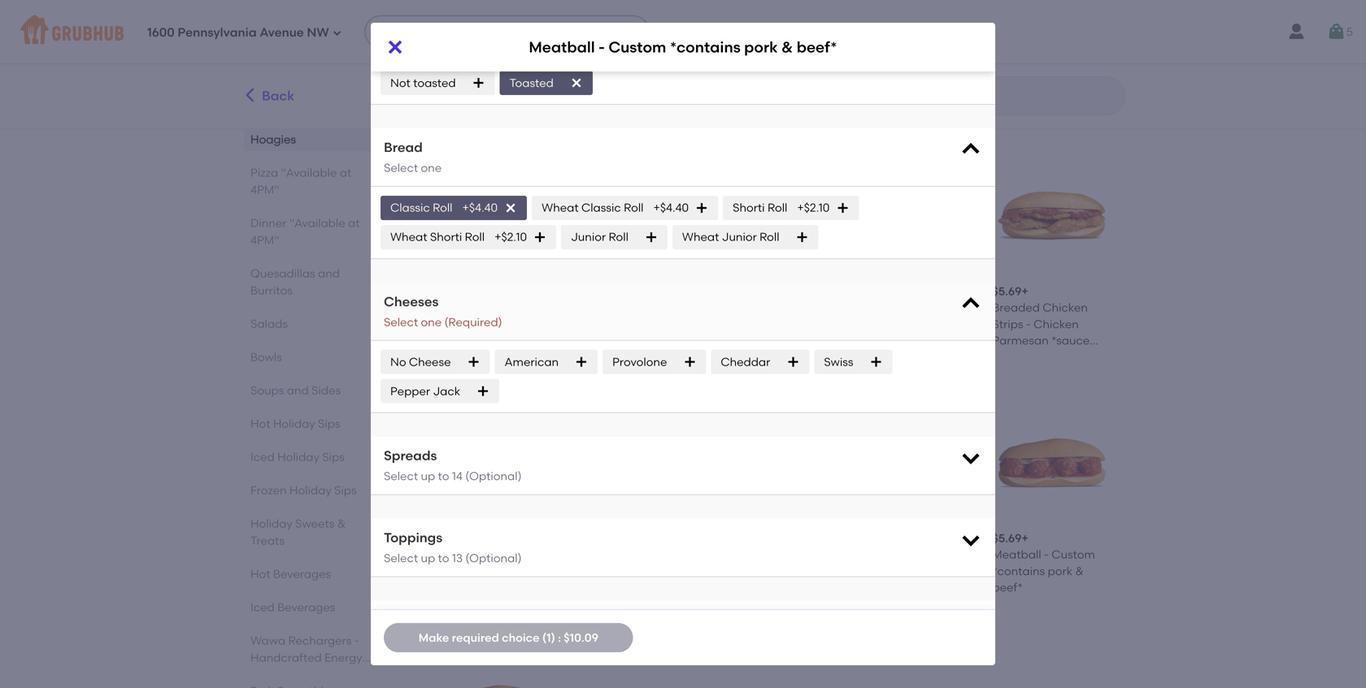 Task type: vqa. For each thing, say whether or not it's contained in the screenshot.


Task type: locate. For each thing, give the bounding box(es) containing it.
select down toasted?
[[384, 36, 418, 50]]

select inside toppings select up to 13 (optional)
[[384, 552, 418, 566]]

hoagies up pizza
[[250, 133, 296, 146]]

1 horizontal spatial wheat
[[542, 201, 579, 215]]

+$2.10
[[797, 201, 830, 215], [494, 230, 527, 244]]

select inside cheeses select one (required)
[[384, 315, 418, 329]]

wheat for wheat classic roll
[[542, 201, 579, 215]]

2 to from the top
[[438, 552, 449, 566]]

breaded chicken strips - chicken parmesan *sauce contains pork & beef* image
[[992, 154, 1112, 274]]

custom inside the $5.69 + chicken cheesesteak - custom
[[581, 70, 625, 84]]

holiday up "treats"
[[250, 517, 293, 531]]

roll up wheat shorti roll
[[433, 201, 453, 215]]

iced up wawa
[[250, 601, 275, 615]]

1 vertical spatial *contains
[[992, 565, 1045, 578]]

provolone
[[612, 355, 667, 369]]

roll
[[433, 201, 453, 215], [624, 201, 644, 215], [768, 201, 787, 215], [465, 230, 485, 244], [609, 230, 628, 244], [760, 230, 779, 244]]

hot hoagies - pepperoni marinara *sauce contains pork & beef* image
[[574, 648, 694, 689]]

2 up from the top
[[421, 552, 435, 566]]

hot for hot beverages
[[250, 568, 270, 581]]

$5.69 inside the $5.69 + chicken cheesesteak - custom
[[574, 37, 603, 51]]

5 button
[[1327, 17, 1353, 46]]

1 select from the top
[[384, 36, 418, 50]]

1 vertical spatial 4pm"
[[250, 233, 279, 247]]

1 vertical spatial up
[[421, 552, 435, 566]]

pepper
[[390, 385, 430, 398]]

custom
[[608, 38, 666, 56], [581, 70, 625, 84], [1052, 548, 1095, 562], [574, 565, 617, 578]]

holiday for hot
[[273, 417, 315, 431]]

toasted
[[413, 76, 456, 90]]

1 4pm" from the top
[[250, 183, 279, 197]]

chicken cheesesteak - chipotle image
[[434, 154, 554, 274]]

2 vertical spatial one
[[421, 315, 442, 329]]

1 vertical spatial and
[[318, 267, 340, 281]]

+ for marinara
[[742, 37, 749, 51]]

+
[[603, 37, 610, 51], [742, 37, 749, 51], [1022, 285, 1028, 298], [1022, 532, 1028, 546]]

$5.69 inside $5.69 chicken cheesesteak - buffalo
[[992, 37, 1022, 51]]

0 horizontal spatial *contains
[[670, 38, 741, 56]]

- inside wawa rechargers - handcrafted energy drinks (contains caffeine)
[[354, 634, 359, 648]]

beef*
[[797, 38, 837, 56], [1082, 350, 1112, 364], [992, 581, 1023, 595]]

1 to from the top
[[438, 470, 449, 484]]

1 vertical spatial beverages
[[277, 601, 335, 615]]

one down cheeses
[[421, 315, 442, 329]]

(optional) right 13
[[465, 552, 522, 566]]

&
[[781, 38, 793, 56], [1070, 350, 1079, 364], [337, 517, 346, 531], [1075, 565, 1084, 578]]

1 vertical spatial pork
[[1043, 350, 1068, 364]]

select down spreads
[[384, 470, 418, 484]]

cheesesteak inside $5.69 chicken cheesesteak - buffalo
[[1040, 54, 1112, 67]]

1 honey from the top
[[434, 87, 470, 100]]

0 vertical spatial *contains
[[670, 38, 741, 56]]

one inside cheeses select one (required)
[[421, 315, 442, 329]]

$5.69
[[574, 37, 603, 51], [713, 37, 742, 51], [992, 37, 1022, 51], [992, 285, 1022, 298], [434, 532, 463, 546], [992, 532, 1022, 546]]

one inside bread select one
[[421, 161, 442, 175]]

0 vertical spatial "available
[[281, 166, 337, 180]]

2 4pm" from the top
[[250, 233, 279, 247]]

junior roll
[[571, 230, 628, 244]]

- inside cold hoagies and sandwiches - veggie honey smoked turkey
[[503, 70, 508, 84]]

2 vertical spatial sips
[[334, 484, 357, 498]]

holiday down iced holiday sips tab
[[289, 484, 332, 498]]

holiday for iced
[[277, 450, 319, 464]]

(optional) right 14
[[465, 470, 522, 484]]

roll up wheat junior roll on the top of page
[[768, 201, 787, 215]]

1 vertical spatial sips
[[322, 450, 345, 464]]

3 select from the top
[[384, 315, 418, 329]]

5 select from the top
[[384, 552, 418, 566]]

$5.69 for $5.69 + meatball - custom *contains pork & beef*
[[992, 532, 1022, 546]]

1 horizontal spatial +$4.40
[[653, 201, 689, 215]]

1 horizontal spatial *contains
[[992, 565, 1045, 578]]

1 horizontal spatial beef*
[[992, 581, 1023, 595]]

to left 13
[[438, 552, 449, 566]]

honey
[[434, 87, 470, 100], [434, 581, 470, 595]]

4pm"
[[250, 183, 279, 197], [250, 233, 279, 247]]

0 horizontal spatial hoagies
[[250, 133, 296, 146]]

up inside 'spreads select up to 14 (optional)'
[[421, 470, 435, 484]]

0 vertical spatial sips
[[318, 417, 340, 431]]

0 vertical spatial iced
[[250, 450, 275, 464]]

1 horizontal spatial marinara
[[853, 565, 903, 578]]

junior down wheat classic roll
[[571, 230, 606, 244]]

- inside $5.69 + breaded chicken strips - chicken parmesan *sauce contains pork & beef*
[[1026, 317, 1031, 331]]

+ inside $5.69 + breaded chicken strips - chicken parmesan *sauce contains pork & beef*
[[1022, 285, 1028, 298]]

and inside quesadillas and burritos
[[318, 267, 340, 281]]

1 vertical spatial hoagies
[[250, 133, 296, 146]]

0 horizontal spatial marinara
[[721, 70, 771, 84]]

honey for strips
[[434, 581, 470, 595]]

"available down hoagies tab
[[281, 166, 337, 180]]

hot down "treats"
[[250, 568, 270, 581]]

one for toasted?
[[421, 36, 442, 50]]

0 vertical spatial meatball
[[529, 38, 595, 56]]

+ inside the $5.69 + chicken cheesesteak - custom
[[603, 37, 610, 51]]

beverages
[[273, 568, 331, 581], [277, 601, 335, 615]]

2 select from the top
[[384, 161, 418, 175]]

1 vertical spatial beef*
[[1082, 350, 1112, 364]]

0 vertical spatial pork
[[744, 38, 778, 56]]

1 vertical spatial one
[[421, 161, 442, 175]]

$5.69 inside $5.69 + breaded chicken strips - chicken parmesan *sauce contains pork & beef*
[[992, 285, 1022, 298]]

roll up cheeses select one (required)
[[465, 230, 485, 244]]

turkey
[[434, 103, 470, 117]]

classic up wheat shorti roll
[[390, 201, 430, 215]]

1 +$4.40 from the left
[[462, 201, 498, 215]]

quesadillas
[[250, 267, 315, 281]]

wawa
[[250, 634, 285, 648]]

- inside $5.69 + chicken cheesesteak - marinara
[[713, 70, 718, 84]]

frozen holiday sips
[[250, 484, 357, 498]]

1 vertical spatial meatball
[[992, 548, 1041, 562]]

drinks
[[250, 668, 284, 682]]

iced up frozen
[[250, 450, 275, 464]]

2 horizontal spatial beef*
[[1082, 350, 1112, 364]]

0 horizontal spatial classic
[[390, 201, 430, 215]]

1 horizontal spatial strips
[[992, 317, 1023, 331]]

1 one from the top
[[421, 36, 442, 50]]

dinner "available at 4pm"
[[250, 216, 360, 247]]

*sauce
[[1051, 334, 1090, 348]]

cheesesteak - marinara image
[[853, 401, 973, 521]]

at for pizza "available at 4pm"
[[340, 166, 351, 180]]

classic up the junior roll
[[581, 201, 621, 215]]

*contains inside $5.69 + meatball - custom *contains pork & beef*
[[992, 565, 1045, 578]]

"available inside pizza "available at 4pm"
[[281, 166, 337, 180]]

breaded up southern
[[434, 548, 482, 562]]

select down toppings
[[384, 552, 418, 566]]

holiday down hot holiday sips
[[277, 450, 319, 464]]

0 vertical spatial up
[[421, 470, 435, 484]]

1 vertical spatial strips
[[434, 565, 465, 578]]

tab
[[250, 683, 376, 689]]

sips for iced holiday sips
[[322, 450, 345, 464]]

+$2.10 for wheat shorti roll
[[494, 230, 527, 244]]

2 horizontal spatial wheat
[[682, 230, 719, 244]]

1 vertical spatial iced
[[250, 601, 275, 615]]

cheeses
[[384, 294, 439, 310]]

marinara inside $5.69 + chicken cheesesteak - marinara
[[721, 70, 771, 84]]

1600
[[147, 25, 175, 40]]

toppings
[[384, 530, 442, 546]]

1 vertical spatial at
[[348, 216, 360, 230]]

hot for hot holiday sips
[[250, 417, 270, 431]]

sips down sides
[[318, 417, 340, 431]]

+$4.40
[[462, 201, 498, 215], [653, 201, 689, 215]]

hot hoagies - meatball parmesan *contains pork & beef* image
[[434, 648, 554, 689]]

at
[[340, 166, 351, 180], [348, 216, 360, 230]]

4pm" inside pizza "available at 4pm"
[[250, 183, 279, 197]]

and inside cold hoagies and sandwiches - veggie honey smoked turkey
[[512, 54, 534, 67]]

2 horizontal spatial and
[[512, 54, 534, 67]]

0 vertical spatial (optional)
[[465, 470, 522, 484]]

holiday inside tab
[[273, 417, 315, 431]]

one up cold
[[421, 36, 442, 50]]

and down dinner "available at 4pm" tab
[[318, 267, 340, 281]]

1 up from the top
[[421, 470, 435, 484]]

+$2.10 right wheat shorti roll
[[494, 230, 527, 244]]

$5.69 inside $5.69 + chicken cheesesteak - marinara
[[713, 37, 742, 51]]

+ inside $5.69 + meatball - custom *contains pork & beef*
[[1022, 532, 1028, 546]]

cheesesteak inside $5.69 + chicken cheesesteak - marinara
[[761, 54, 833, 67]]

shorti down classic roll
[[430, 230, 462, 244]]

holiday sweets & treats tab
[[250, 516, 376, 550]]

(optional)
[[465, 470, 522, 484], [465, 552, 522, 566]]

1 horizontal spatial and
[[318, 267, 340, 281]]

1 vertical spatial +$2.10
[[494, 230, 527, 244]]

bowls
[[250, 350, 282, 364]]

0 vertical spatial hoagies
[[463, 54, 509, 67]]

required
[[452, 631, 499, 645]]

svg image
[[1327, 22, 1346, 41], [332, 28, 342, 38], [472, 76, 485, 89], [695, 202, 708, 215], [836, 202, 849, 215], [959, 293, 982, 315], [575, 356, 588, 369], [870, 356, 883, 369], [477, 385, 490, 398], [959, 529, 982, 552]]

chicken
[[574, 54, 619, 67], [713, 54, 758, 67], [853, 54, 898, 67], [992, 54, 1038, 67], [434, 301, 479, 315], [1043, 301, 1088, 315], [1034, 317, 1079, 331], [485, 548, 530, 562]]

energy
[[324, 651, 362, 665]]

breaded inside $5.69 breaded chicken strips - southern honey hot
[[434, 548, 482, 562]]

1 vertical spatial marinara
[[853, 565, 903, 578]]

honey down 13
[[434, 581, 470, 595]]

one inside "toasted? select one"
[[421, 36, 442, 50]]

wheat for wheat shorti roll
[[390, 230, 427, 244]]

iced
[[250, 450, 275, 464], [250, 601, 275, 615]]

breaded up parmesan
[[992, 301, 1040, 315]]

0 horizontal spatial wheat
[[390, 230, 427, 244]]

1 vertical spatial shorti
[[430, 230, 462, 244]]

iced beverages tab
[[250, 599, 376, 616]]

main navigation navigation
[[0, 0, 1366, 63]]

"available for dinner
[[289, 216, 345, 230]]

beverages for hot beverages
[[273, 568, 331, 581]]

0 horizontal spatial and
[[287, 384, 309, 398]]

honey up turkey
[[434, 87, 470, 100]]

pork
[[744, 38, 778, 56], [1043, 350, 1068, 364], [1048, 565, 1073, 578]]

2 vertical spatial pork
[[1048, 565, 1073, 578]]

1 horizontal spatial classic
[[581, 201, 621, 215]]

american
[[505, 355, 559, 369]]

2 iced from the top
[[250, 601, 275, 615]]

2 honey from the top
[[434, 581, 470, 595]]

iced for iced beverages
[[250, 601, 275, 615]]

4pm" for dinner "available at 4pm"
[[250, 233, 279, 247]]

0 vertical spatial to
[[438, 470, 449, 484]]

sides
[[311, 384, 341, 398]]

select for spreads
[[384, 470, 418, 484]]

chicken inside chicken cheesesteak - chipotle
[[434, 301, 479, 315]]

& inside $5.69 + meatball - custom *contains pork & beef*
[[1075, 565, 1084, 578]]

4 select from the top
[[384, 470, 418, 484]]

- inside $5.69 chicken cheesesteak - buffalo
[[992, 70, 997, 84]]

sips inside tab
[[318, 417, 340, 431]]

to
[[438, 470, 449, 484], [438, 552, 449, 566]]

1 (optional) from the top
[[465, 470, 522, 484]]

to inside toppings select up to 13 (optional)
[[438, 552, 449, 566]]

0 horizontal spatial +$2.10
[[494, 230, 527, 244]]

(optional) inside toppings select up to 13 (optional)
[[465, 552, 522, 566]]

cheesesteak inside the cheesesteak - marinara
[[853, 548, 925, 562]]

junior down shorti roll
[[722, 230, 757, 244]]

holiday inside holiday sweets & treats
[[250, 517, 293, 531]]

+ for *contains
[[1022, 532, 1028, 546]]

select inside 'spreads select up to 14 (optional)'
[[384, 470, 418, 484]]

0 vertical spatial beef*
[[797, 38, 837, 56]]

1 iced from the top
[[250, 450, 275, 464]]

select inside bread select one
[[384, 161, 418, 175]]

salads
[[250, 317, 288, 331]]

- inside chicken cheesesteak - chipotle
[[434, 317, 439, 331]]

3 one from the top
[[421, 315, 442, 329]]

1 vertical spatial (optional)
[[465, 552, 522, 566]]

beef* inside $5.69 + meatball - custom *contains pork & beef*
[[992, 581, 1023, 595]]

and up veggie on the top of the page
[[512, 54, 534, 67]]

sips for hot holiday sips
[[318, 417, 340, 431]]

beverages down hot beverages tab
[[277, 601, 335, 615]]

+ for custom
[[603, 37, 610, 51]]

+$4.40 for wheat classic roll
[[653, 201, 689, 215]]

up down toppings
[[421, 552, 435, 566]]

*contains
[[670, 38, 741, 56], [992, 565, 1045, 578]]

0 vertical spatial honey
[[434, 87, 470, 100]]

cheesesteak - bbq image
[[713, 401, 833, 521]]

1 junior from the left
[[571, 230, 606, 244]]

at inside pizza "available at 4pm"
[[340, 166, 351, 180]]

1 horizontal spatial meatball
[[992, 548, 1041, 562]]

beverages up "iced beverages"
[[273, 568, 331, 581]]

select down cheeses
[[384, 315, 418, 329]]

one for cheeses
[[421, 315, 442, 329]]

cheesesteak - custom image
[[574, 401, 694, 521]]

hoagies up the sandwiches
[[463, 54, 509, 67]]

cheddar
[[721, 355, 770, 369]]

roll down shorti roll
[[760, 230, 779, 244]]

0 horizontal spatial strips
[[434, 565, 465, 578]]

hot inside tab
[[250, 568, 270, 581]]

holiday down 'soups and sides'
[[273, 417, 315, 431]]

0 horizontal spatial meatball
[[529, 38, 595, 56]]

1 classic from the left
[[390, 201, 430, 215]]

pizza
[[250, 166, 278, 180]]

$5.69 + meatball - custom *contains pork & beef*
[[992, 532, 1095, 595]]

1 vertical spatial breaded
[[434, 548, 482, 562]]

$5.69 inside $5.69 + meatball - custom *contains pork & beef*
[[992, 532, 1022, 546]]

$5.69 for $5.69 + breaded chicken strips - chicken parmesan *sauce contains pork & beef*
[[992, 285, 1022, 298]]

cheesesteak inside cheesesteak - custom
[[574, 548, 646, 562]]

+$4.40 up wheat shorti roll
[[462, 201, 498, 215]]

shorti
[[733, 201, 765, 215], [430, 230, 462, 244]]

up for toppings
[[421, 552, 435, 566]]

2 (optional) from the top
[[465, 552, 522, 566]]

1 horizontal spatial hoagies
[[463, 54, 509, 67]]

wheat for wheat junior roll
[[682, 230, 719, 244]]

one down bread
[[421, 161, 442, 175]]

honey inside cold hoagies and sandwiches - veggie honey smoked turkey
[[434, 87, 470, 100]]

svg image
[[385, 37, 405, 57], [570, 76, 583, 89], [959, 138, 982, 161], [504, 202, 517, 215], [534, 231, 547, 244], [645, 231, 658, 244], [796, 231, 809, 244], [467, 356, 480, 369], [683, 356, 696, 369], [787, 356, 800, 369], [959, 447, 982, 470]]

0 vertical spatial marinara
[[721, 70, 771, 84]]

$5.69 breaded chicken strips - southern honey hot
[[434, 532, 530, 595]]

4pm" for pizza "available at 4pm"
[[250, 183, 279, 197]]

contains
[[992, 350, 1040, 364]]

hot down the soups
[[250, 417, 270, 431]]

0 horizontal spatial breaded
[[434, 548, 482, 562]]

4pm" inside dinner "available at 4pm"
[[250, 233, 279, 247]]

0 vertical spatial one
[[421, 36, 442, 50]]

5
[[1346, 25, 1353, 39]]

13
[[452, 552, 463, 566]]

0 vertical spatial and
[[512, 54, 534, 67]]

marinara
[[721, 70, 771, 84], [853, 565, 903, 578]]

honey inside $5.69 breaded chicken strips - southern honey hot
[[434, 581, 470, 595]]

marinara inside the cheesesteak - marinara
[[853, 565, 903, 578]]

select inside "toasted? select one"
[[384, 36, 418, 50]]

parmesan
[[992, 334, 1049, 348]]

at down hoagies tab
[[340, 166, 351, 180]]

$5.69 for $5.69 chicken cheesesteak - buffalo
[[992, 37, 1022, 51]]

strips inside $5.69 breaded chicken strips - southern honey hot
[[434, 565, 465, 578]]

"available inside dinner "available at 4pm"
[[289, 216, 345, 230]]

0 horizontal spatial junior
[[571, 230, 606, 244]]

breaded chicken strips - buffalo image
[[713, 154, 833, 274]]

toasted? select one
[[384, 14, 442, 50]]

$5.69 for $5.69 breaded chicken strips - southern honey hot
[[434, 532, 463, 546]]

swiss
[[824, 355, 853, 369]]

shorti up wheat junior roll on the top of page
[[733, 201, 765, 215]]

2 vertical spatial and
[[287, 384, 309, 398]]

0 vertical spatial strips
[[992, 317, 1023, 331]]

to left 14
[[438, 470, 449, 484]]

up down spreads
[[421, 470, 435, 484]]

rechargers
[[288, 634, 352, 648]]

and left sides
[[287, 384, 309, 398]]

custom inside cheesesteak - custom
[[574, 565, 617, 578]]

+ inside $5.69 + chicken cheesesteak - marinara
[[742, 37, 749, 51]]

select down bread
[[384, 161, 418, 175]]

1 vertical spatial to
[[438, 552, 449, 566]]

0 horizontal spatial +$4.40
[[462, 201, 498, 215]]

select for bread
[[384, 161, 418, 175]]

(optional) inside 'spreads select up to 14 (optional)'
[[465, 470, 522, 484]]

select for cheeses
[[384, 315, 418, 329]]

cold hoagies and sandwiches - veggie honey smoked turkey
[[434, 54, 549, 117]]

2 +$4.40 from the left
[[653, 201, 689, 215]]

+$4.40 up wheat junior roll on the top of page
[[653, 201, 689, 215]]

- inside cheesesteak - custom
[[648, 548, 653, 562]]

+$2.10 right shorti roll
[[797, 201, 830, 215]]

0 vertical spatial 4pm"
[[250, 183, 279, 197]]

1 vertical spatial honey
[[434, 581, 470, 595]]

0 vertical spatial shorti
[[733, 201, 765, 215]]

& inside $5.69 + breaded chicken strips - chicken parmesan *sauce contains pork & beef*
[[1070, 350, 1079, 364]]

4pm" down dinner
[[250, 233, 279, 247]]

$5.69 inside $5.69 breaded chicken strips - southern honey hot
[[434, 532, 463, 546]]

strips down toppings
[[434, 565, 465, 578]]

breaded
[[992, 301, 1040, 315], [434, 548, 482, 562]]

hot down southern
[[472, 581, 492, 595]]

chicken inside the $5.69 + chicken cheesesteak - custom
[[574, 54, 619, 67]]

"available
[[281, 166, 337, 180], [289, 216, 345, 230]]

2 one from the top
[[421, 161, 442, 175]]

hot inside tab
[[250, 417, 270, 431]]

sips up frozen holiday sips tab
[[322, 450, 345, 464]]

custom inside $5.69 + meatball - custom *contains pork & beef*
[[1052, 548, 1095, 562]]

southern
[[475, 565, 525, 578]]

sips up sweets
[[334, 484, 357, 498]]

- inside $5.69 breaded chicken strips - southern honey hot
[[468, 565, 473, 578]]

"available for pizza
[[281, 166, 337, 180]]

holiday for frozen
[[289, 484, 332, 498]]

select for toppings
[[384, 552, 418, 566]]

"available down pizza "available at 4pm" tab
[[289, 216, 345, 230]]

0 vertical spatial +$2.10
[[797, 201, 830, 215]]

one for bread
[[421, 161, 442, 175]]

at inside dinner "available at 4pm"
[[348, 216, 360, 230]]

1 horizontal spatial breaded
[[992, 301, 1040, 315]]

4pm" down pizza
[[250, 183, 279, 197]]

1 vertical spatial "available
[[289, 216, 345, 230]]

breaded inside $5.69 + breaded chicken strips - chicken parmesan *sauce contains pork & beef*
[[992, 301, 1040, 315]]

(optional) for spreads
[[465, 470, 522, 484]]

at down pizza "available at 4pm" tab
[[348, 216, 360, 230]]

0 vertical spatial breaded
[[992, 301, 1040, 315]]

1 horizontal spatial junior
[[722, 230, 757, 244]]

and for quesadillas and burritos
[[318, 267, 340, 281]]

0 vertical spatial at
[[340, 166, 351, 180]]

up inside toppings select up to 13 (optional)
[[421, 552, 435, 566]]

1 horizontal spatial +$2.10
[[797, 201, 830, 215]]

strips up parmesan
[[992, 317, 1023, 331]]

meatball
[[529, 38, 595, 56], [992, 548, 1041, 562]]

meatball - custom *contains pork & beef* image
[[992, 401, 1112, 521]]

2 vertical spatial beef*
[[992, 581, 1023, 595]]

$10.09
[[564, 631, 598, 645]]

0 vertical spatial beverages
[[273, 568, 331, 581]]

to inside 'spreads select up to 14 (optional)'
[[438, 470, 449, 484]]



Task type: describe. For each thing, give the bounding box(es) containing it.
& inside holiday sweets & treats
[[337, 517, 346, 531]]

breaded chicken strips - southern honey hot image
[[434, 401, 554, 521]]

cheesesteak - custom
[[574, 548, 653, 578]]

(required)
[[444, 315, 502, 329]]

back button
[[241, 76, 295, 115]]

make
[[419, 631, 449, 645]]

wheat junior roll
[[682, 230, 779, 244]]

strips inside $5.69 + breaded chicken strips - chicken parmesan *sauce contains pork & beef*
[[992, 317, 1023, 331]]

chicken cheesesteak - chipotle
[[434, 301, 554, 331]]

2 classic from the left
[[581, 201, 621, 215]]

- inside $5.69 + meatball - custom *contains pork & beef*
[[1044, 548, 1049, 562]]

classic roll
[[390, 201, 453, 215]]

spreads
[[384, 448, 437, 464]]

quesadillas and burritos tab
[[250, 265, 376, 299]]

roll up the junior roll
[[624, 201, 644, 215]]

cheesesteak inside chicken cheesesteak - bbq
[[901, 54, 973, 67]]

chicken inside $5.69 chicken cheesesteak - buffalo
[[992, 54, 1038, 67]]

cold
[[434, 54, 461, 67]]

meatball inside $5.69 + meatball - custom *contains pork & beef*
[[992, 548, 1041, 562]]

pork inside $5.69 + meatball - custom *contains pork & beef*
[[1048, 565, 1073, 578]]

hoagies inside cold hoagies and sandwiches - veggie honey smoked turkey
[[463, 54, 509, 67]]

sips for frozen holiday sips
[[334, 484, 357, 498]]

pepper jack
[[390, 385, 460, 398]]

(1)
[[542, 631, 555, 645]]

cheesesteak - marinara
[[853, 548, 932, 578]]

hot inside $5.69 breaded chicken strips - southern honey hot
[[472, 581, 492, 595]]

$5.69 for $5.69 + chicken cheesesteak - marinara
[[713, 37, 742, 51]]

cheesesteak - marinara button
[[846, 395, 979, 603]]

double meat cold hoagies and sandwiches - custom image
[[992, 648, 1112, 689]]

to for spreads
[[438, 470, 449, 484]]

breaded chicken strips - custom image
[[574, 154, 694, 274]]

magnifying glass icon image
[[851, 86, 871, 106]]

make required choice (1) : $10.09
[[419, 631, 598, 645]]

quesadillas and burritos
[[250, 267, 340, 298]]

shorti roll
[[733, 201, 787, 215]]

wheat classic roll
[[542, 201, 644, 215]]

1600 pennsylvania avenue nw
[[147, 25, 329, 40]]

toppings select up to 13 (optional)
[[384, 530, 522, 566]]

pizza "available at 4pm" tab
[[250, 164, 376, 198]]

breaded chicken strips - bbq image
[[853, 154, 973, 274]]

cheeses select one (required)
[[384, 294, 502, 329]]

select for toasted?
[[384, 36, 418, 50]]

dinner "available at 4pm" tab
[[250, 215, 376, 249]]

holiday sweets & treats
[[250, 517, 346, 548]]

at for dinner "available at 4pm"
[[348, 216, 360, 230]]

:
[[558, 631, 561, 645]]

+$2.10 for shorti roll
[[797, 201, 830, 215]]

nw
[[307, 25, 329, 40]]

cheesesteak - custom button
[[567, 395, 700, 603]]

iced beverages
[[250, 601, 335, 615]]

pork inside $5.69 + breaded chicken strips - chicken parmesan *sauce contains pork & beef*
[[1043, 350, 1068, 364]]

meatball - custom *contains pork & beef*
[[529, 38, 837, 56]]

spreads select up to 14 (optional)
[[384, 448, 522, 484]]

cheesesteak inside chicken cheesesteak - chipotle
[[482, 301, 554, 315]]

soups and sides
[[250, 384, 341, 398]]

buffalo
[[1000, 70, 1039, 84]]

bread select one
[[384, 139, 442, 175]]

soups and sides tab
[[250, 382, 376, 399]]

$5.69 + chicken cheesesteak - marinara
[[713, 37, 833, 84]]

burritos
[[250, 284, 293, 298]]

choice
[[502, 631, 540, 645]]

not
[[390, 76, 410, 90]]

frozen
[[250, 484, 287, 498]]

hoagies tab
[[250, 131, 376, 148]]

$5.69 + chicken cheesesteak - custom
[[574, 37, 693, 84]]

+$4.40 for classic roll
[[462, 201, 498, 215]]

cold hoagies and sandwiches - veggie honey smoked turkey button
[[428, 0, 561, 117]]

cold hoagies and sandwiches - veggie honey smoked turkey image
[[434, 0, 554, 27]]

smoked
[[472, 87, 517, 100]]

chicken cheesesteak - custom image
[[574, 0, 694, 27]]

+ for -
[[1022, 285, 1028, 298]]

caret left icon image
[[241, 87, 259, 104]]

$5.69 for $5.69 + chicken cheesesteak - custom
[[574, 37, 603, 51]]

avenue
[[260, 25, 304, 40]]

1 horizontal spatial shorti
[[733, 201, 765, 215]]

and for soups and sides
[[287, 384, 309, 398]]

up for spreads
[[421, 470, 435, 484]]

0 horizontal spatial shorti
[[430, 230, 462, 244]]

caffeine)
[[250, 685, 302, 689]]

jack
[[433, 385, 460, 398]]

hot beverages tab
[[250, 566, 376, 583]]

bread
[[384, 139, 423, 155]]

dinner
[[250, 216, 287, 230]]

sweets
[[295, 517, 334, 531]]

bowls tab
[[250, 349, 376, 366]]

wawa rechargers - handcrafted energy drinks (contains caffeine)
[[250, 634, 362, 689]]

hot holiday sips tab
[[250, 416, 376, 433]]

- inside chicken cheesesteak - bbq
[[853, 70, 858, 84]]

sandwiches
[[434, 70, 501, 84]]

iced for iced holiday sips
[[250, 450, 275, 464]]

pizza "available at 4pm"
[[250, 166, 351, 197]]

0 horizontal spatial beef*
[[797, 38, 837, 56]]

hoagies inside tab
[[250, 133, 296, 146]]

chipotle
[[442, 317, 489, 331]]

hot holiday sips
[[250, 417, 340, 431]]

chicken cheesesteak - buffalo image
[[992, 0, 1112, 27]]

wawa rechargers - handcrafted energy drinks (contains caffeine) tab
[[250, 633, 376, 689]]

toasted?
[[384, 14, 442, 30]]

chicken cheesesteak - bbq
[[853, 54, 973, 84]]

salads tab
[[250, 315, 376, 333]]

svg image inside the "5" button
[[1327, 22, 1346, 41]]

chicken cheesesteak - marinara image
[[713, 0, 833, 27]]

chicken inside chicken cheesesteak - bbq
[[853, 54, 898, 67]]

cheese
[[409, 355, 451, 369]]

hot beverages
[[250, 568, 331, 581]]

iced holiday sips
[[250, 450, 345, 464]]

roll down wheat classic roll
[[609, 230, 628, 244]]

chicken inside $5.69 breaded chicken strips - southern honey hot
[[485, 548, 530, 562]]

- inside the cheesesteak - marinara
[[927, 548, 932, 562]]

veggie
[[511, 70, 549, 84]]

no
[[390, 355, 406, 369]]

no cheese
[[390, 355, 451, 369]]

honey for sandwiches
[[434, 87, 470, 100]]

wheat shorti roll
[[390, 230, 485, 244]]

$5.69 + breaded chicken strips - chicken parmesan *sauce contains pork & beef*
[[992, 285, 1112, 364]]

(optional) for toppings
[[465, 552, 522, 566]]

iced holiday sips tab
[[250, 449, 376, 466]]

bbq
[[860, 70, 885, 84]]

cheesesteak inside the $5.69 + chicken cheesesteak - custom
[[622, 54, 693, 67]]

to for toppings
[[438, 552, 449, 566]]

double meat cold hoagies and sandwiches - turkey & ham image
[[713, 648, 833, 689]]

handcrafted
[[250, 651, 322, 665]]

- inside the $5.69 + chicken cheesesteak - custom
[[574, 70, 579, 84]]

(contains
[[287, 668, 341, 682]]

chicken inside $5.69 + chicken cheesesteak - marinara
[[713, 54, 758, 67]]

treats
[[250, 534, 285, 548]]

chicken cheesesteak - bbq button
[[846, 0, 979, 108]]

14
[[452, 470, 463, 484]]

2 junior from the left
[[722, 230, 757, 244]]

double meat cold hoagies and sandwiches - custom italian image
[[853, 648, 973, 689]]

beef* inside $5.69 + breaded chicken strips - chicken parmesan *sauce contains pork & beef*
[[1082, 350, 1112, 364]]

frozen holiday sips tab
[[250, 482, 376, 499]]

back
[[262, 88, 295, 104]]

pennsylvania
[[178, 25, 257, 40]]

chicken cheesesteak - chipotle button
[[428, 147, 561, 356]]

toasted
[[510, 76, 554, 90]]

soups
[[250, 384, 284, 398]]

chicken cheesesteak - bbq image
[[853, 0, 973, 27]]

beverages for iced beverages
[[277, 601, 335, 615]]

$5.69 chicken cheesesteak - buffalo
[[992, 37, 1112, 84]]



